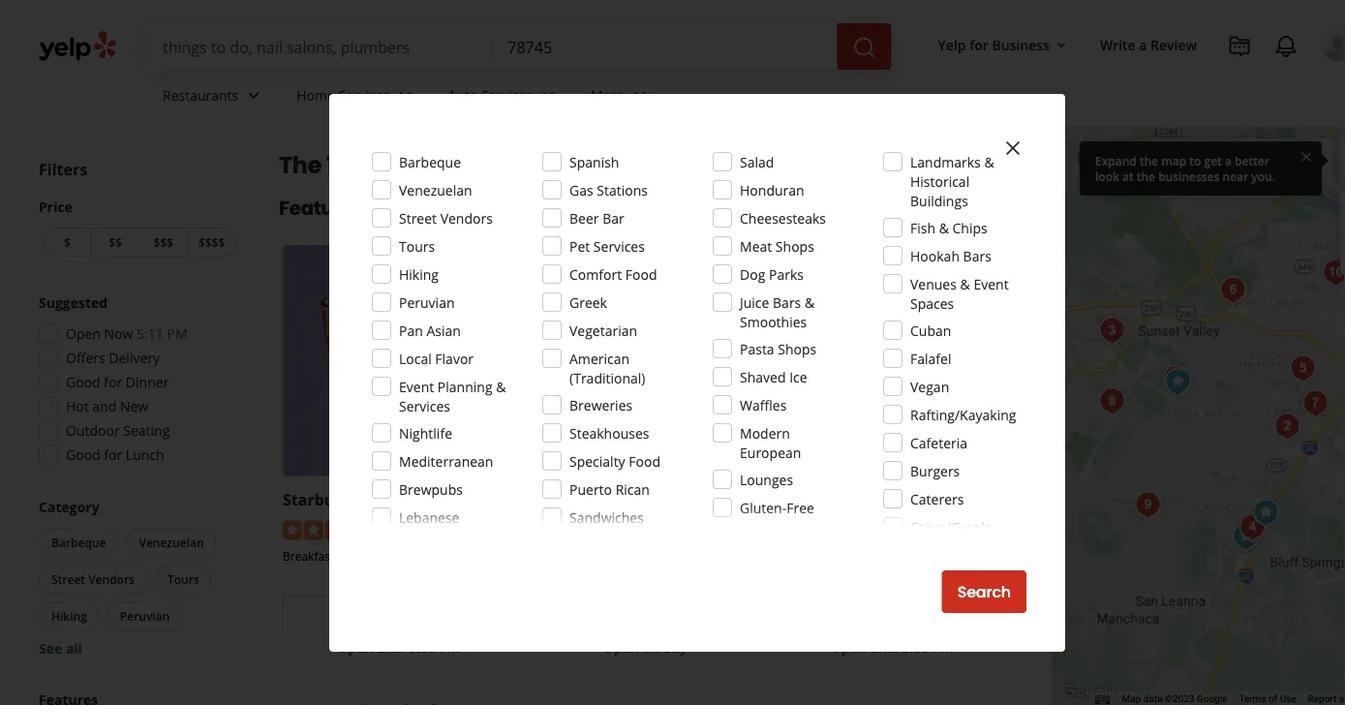 Task type: describe. For each thing, give the bounding box(es) containing it.
category
[[39, 498, 99, 516]]

auto services
[[448, 86, 533, 104]]

& inside landmarks & historical buildings
[[985, 153, 995, 171]]

3.6
[[395, 520, 415, 538]]

bambu
[[776, 489, 834, 510]]

0 horizontal spatial all
[[66, 639, 82, 658]]

16 chevron down v2 image
[[1054, 37, 1070, 53]]

auto
[[448, 86, 478, 104]]

hot and new
[[66, 397, 148, 416]]

map for moves
[[1248, 151, 1276, 169]]

flavor
[[435, 349, 474, 368]]

©2023
[[1166, 693, 1195, 705]]

open for open until 9:00 pm
[[337, 639, 374, 657]]

pm for bambu
[[933, 639, 953, 657]]

specialty food
[[570, 452, 661, 470]]

view website
[[841, 606, 943, 628]]

smoothies
[[740, 312, 807, 331]]

search dialog
[[0, 0, 1346, 705]]

home services
[[297, 86, 390, 104]]

at
[[1123, 168, 1134, 184]]

get
[[1205, 153, 1223, 169]]

0 vertical spatial group
[[1341, 189, 1346, 274]]

3.8
[[889, 520, 908, 538]]

gluten-
[[740, 499, 787, 517]]

shops for pasta shops
[[778, 340, 817, 358]]

home services link
[[281, 70, 433, 126]]

vendors inside street vendors button
[[88, 572, 135, 588]]

use
[[1281, 693, 1297, 705]]

24 chevron down v2 image
[[394, 84, 417, 107]]

services for pet services
[[594, 237, 645, 255]]

cuba 512 image
[[1157, 360, 1196, 399]]

meat shops
[[740, 237, 815, 255]]

seating
[[123, 421, 170, 440]]

puerto rican
[[570, 480, 650, 499]]

pasta
[[740, 340, 775, 358]]

vegan
[[911, 377, 950, 396]]

16 info v2 image
[[609, 201, 625, 216]]

new
[[120, 397, 148, 416]]

street inside search dialog
[[399, 209, 437, 227]]

falafel
[[911, 349, 952, 368]]

9:00
[[409, 639, 436, 657]]

0 horizontal spatial near
[[490, 149, 544, 182]]

ihop image
[[1247, 494, 1286, 532]]

all inside ihop 142 reviews open all day
[[643, 639, 659, 657]]

expand the map to get a better look at the businesses near you.
[[1096, 153, 1276, 184]]

open inside ihop 142 reviews open all day
[[603, 639, 639, 657]]

google image
[[1058, 680, 1122, 705]]

suggested
[[39, 294, 108, 312]]

5:11
[[137, 325, 164, 343]]

search button
[[942, 571, 1027, 613]]

& inside venues & event spaces
[[961, 275, 971, 293]]

ihop
[[530, 489, 569, 510]]

rafting/kayaking
[[911, 405, 1017, 424]]

report
[[1309, 693, 1337, 705]]

ihop link
[[530, 489, 569, 510]]

american
[[570, 349, 630, 368]]

waffles
[[740, 396, 787, 414]]

open for open now 5:11 pm
[[66, 325, 101, 343]]

good for good for dinner
[[66, 373, 100, 391]]

venezuelan button
[[126, 529, 217, 558]]

as
[[1230, 151, 1244, 169]]

austin,
[[548, 149, 630, 182]]

venezuelan inside search dialog
[[399, 181, 472, 199]]

bambu 3.8 (255 reviews)
[[776, 489, 994, 538]]

map region
[[911, 107, 1346, 705]]

sandwiches
[[570, 508, 644, 527]]

ice
[[790, 368, 808, 386]]

bubble tea, juice bars & smoothies, vietnamese
[[776, 548, 971, 580]]

a for write
[[1140, 35, 1148, 54]]

look
[[1096, 168, 1120, 184]]

outdoor
[[66, 421, 120, 440]]

user actions element
[[923, 24, 1346, 143]]

honduran
[[740, 181, 805, 199]]

price group
[[39, 197, 240, 261]]

tea
[[444, 548, 463, 564]]

bambu link
[[776, 489, 834, 510]]

good for dinner
[[66, 373, 169, 391]]

24 chevron down v2 image for auto services
[[537, 84, 560, 107]]

pasta shops
[[740, 340, 817, 358]]

spanish
[[570, 153, 620, 171]]

peruvian inside search dialog
[[399, 293, 455, 312]]

write a review
[[1101, 35, 1198, 54]]

featured takeout options
[[279, 195, 528, 222]]

salad
[[740, 153, 775, 171]]

cajun/creole
[[911, 518, 993, 536]]

services inside the event planning & services
[[399, 397, 451, 415]]

business categories element
[[147, 70, 1346, 126]]

best
[[354, 149, 404, 182]]

peruvian inside 'button'
[[120, 608, 170, 624]]

barbeque inside button
[[51, 535, 106, 551]]

8:00
[[903, 639, 929, 657]]

hiking inside button
[[51, 608, 87, 624]]

shaved ice
[[740, 368, 808, 386]]

group containing suggested
[[33, 293, 240, 470]]

options
[[452, 195, 528, 222]]

group containing category
[[35, 498, 240, 658]]

phoebe's diner image
[[1317, 253, 1346, 292]]

lunch
[[126, 446, 164, 464]]

delivery
[[109, 349, 160, 367]]

google
[[1197, 693, 1228, 705]]

pan asian
[[399, 321, 461, 340]]

map for to
[[1162, 153, 1187, 169]]

the
[[279, 149, 322, 182]]

search for search as map moves
[[1184, 151, 1227, 169]]

for for business
[[970, 35, 989, 54]]

featured
[[279, 195, 366, 222]]

venues & event spaces
[[911, 275, 1009, 312]]

pet services
[[570, 237, 645, 255]]

expand the map to get a better look at the businesses near you. tooltip
[[1080, 141, 1323, 196]]

american (traditional)
[[570, 349, 646, 387]]

$$$$
[[199, 234, 225, 250]]

vendors inside search dialog
[[440, 209, 493, 227]]

see all
[[39, 639, 82, 658]]

day
[[663, 639, 688, 657]]

tours inside search dialog
[[399, 237, 435, 255]]

more link
[[576, 70, 667, 126]]

lounges
[[740, 470, 794, 489]]

hookah
[[911, 247, 960, 265]]

outdoor seating
[[66, 421, 170, 440]]

offers
[[66, 349, 105, 367]]

gas stations
[[570, 181, 648, 199]]

barbeque inside search dialog
[[399, 153, 461, 171]]

puerto
[[570, 480, 612, 499]]



Task type: locate. For each thing, give the bounding box(es) containing it.
1 vertical spatial juice
[[843, 548, 868, 564]]

pm for starbucks
[[439, 639, 460, 657]]

vendors down the places
[[440, 209, 493, 227]]

juice inside juice bars & smoothies
[[740, 293, 770, 312]]

greek
[[570, 293, 607, 312]]

fish & chips
[[911, 218, 988, 237]]

brunch,
[[349, 548, 391, 564]]

tours button
[[155, 565, 212, 594]]

see all button
[[39, 639, 82, 658]]

1 horizontal spatial street vendors
[[399, 209, 493, 227]]

a right write
[[1140, 35, 1148, 54]]

for down outdoor seating
[[104, 446, 122, 464]]

caterers
[[911, 490, 964, 508]]

bubble
[[776, 548, 815, 564]]

a right report
[[1340, 693, 1345, 705]]

near right 'get'
[[1223, 168, 1249, 184]]

yelp for business button
[[931, 27, 1077, 62]]

0 horizontal spatial bars
[[773, 293, 802, 312]]

1 vertical spatial for
[[104, 373, 122, 391]]

24 chevron down v2 image inside auto services link
[[537, 84, 560, 107]]

food for comfort food
[[626, 265, 657, 283]]

2 horizontal spatial bars
[[964, 247, 992, 265]]

juice right tea,
[[843, 548, 868, 564]]

yelp
[[938, 35, 967, 54]]

map right as
[[1248, 151, 1276, 169]]

comfort
[[570, 265, 622, 283]]

shops up ice
[[778, 340, 817, 358]]

projects image
[[1229, 35, 1252, 58]]

services left 24 chevron down v2 image
[[339, 86, 390, 104]]

24 chevron down v2 image
[[242, 84, 266, 107], [537, 84, 560, 107], [629, 84, 652, 107]]

0 vertical spatial bars
[[964, 247, 992, 265]]

food
[[626, 265, 657, 283], [629, 452, 661, 470]]

shops
[[776, 237, 815, 255], [778, 340, 817, 358]]

tours down venezuelan button
[[168, 572, 199, 588]]

hiking up pan
[[399, 265, 439, 283]]

map inside expand the map to get a better look at the businesses near you.
[[1162, 153, 1187, 169]]

0 horizontal spatial barbeque
[[51, 535, 106, 551]]

services inside home services "link"
[[339, 86, 390, 104]]

the little darlin' image
[[1269, 407, 1307, 446]]

expand
[[1096, 153, 1137, 169]]

all right see
[[66, 639, 82, 658]]

1 horizontal spatial peruvian
[[399, 293, 455, 312]]

vendors
[[440, 209, 493, 227], [88, 572, 135, 588]]

peruvian down tours button
[[120, 608, 170, 624]]

0 horizontal spatial 24 chevron down v2 image
[[242, 84, 266, 107]]

shops up the "parks" at top
[[776, 237, 815, 255]]

1 vertical spatial vendors
[[88, 572, 135, 588]]

1 vertical spatial street
[[51, 572, 85, 588]]

starbucks image
[[1159, 363, 1198, 402]]

1 vertical spatial search
[[958, 581, 1012, 603]]

notifications image
[[1275, 35, 1298, 58]]

2 reviews) from the left
[[942, 520, 994, 538]]

0 vertical spatial tours
[[399, 237, 435, 255]]

close image inside search dialog
[[1002, 137, 1025, 160]]

1 horizontal spatial juice
[[843, 548, 868, 564]]

0 vertical spatial hiking
[[399, 265, 439, 283]]

map
[[1248, 151, 1276, 169], [1162, 153, 1187, 169]]

& down 3.8
[[899, 548, 907, 564]]

barbeque down category
[[51, 535, 106, 551]]

open up offers on the left of page
[[66, 325, 101, 343]]

24 chevron down v2 image for more
[[629, 84, 652, 107]]

map left to
[[1162, 153, 1187, 169]]

bars down chips on the top right
[[964, 247, 992, 265]]

1 horizontal spatial near
[[1223, 168, 1249, 184]]

1 vertical spatial shops
[[778, 340, 817, 358]]

1 until from the left
[[377, 639, 405, 657]]

write a review link
[[1093, 27, 1205, 62]]

& up smoothies
[[805, 293, 815, 312]]

2 until from the left
[[871, 639, 899, 657]]

bars down 3.8
[[871, 548, 896, 564]]

terms
[[1240, 693, 1267, 705]]

terms of use
[[1240, 693, 1297, 705]]

0 vertical spatial venezuelan
[[399, 181, 472, 199]]

european
[[740, 443, 802, 462]]

the 10 best places near austin, tx 78745
[[279, 149, 738, 182]]

to
[[1190, 153, 1202, 169]]

hiking up see all
[[51, 608, 87, 624]]

hiking inside search dialog
[[399, 265, 439, 283]]

0 horizontal spatial street vendors
[[51, 572, 135, 588]]

1 vertical spatial tours
[[168, 572, 199, 588]]

1 horizontal spatial pm
[[439, 639, 460, 657]]

24 chevron down v2 image right auto services
[[537, 84, 560, 107]]

pinthouse pizza image
[[1214, 271, 1253, 310]]

for down offers delivery
[[104, 373, 122, 391]]

group
[[1341, 189, 1346, 274], [33, 293, 240, 470], [35, 498, 240, 658]]

$$
[[109, 234, 122, 250]]

takeout
[[370, 195, 449, 222]]

0 horizontal spatial street
[[51, 572, 85, 588]]

planning
[[438, 377, 493, 396]]

close image right the landmarks
[[1002, 137, 1025, 160]]

services inside auto services link
[[482, 86, 533, 104]]

street inside button
[[51, 572, 85, 588]]

steakhouses
[[570, 424, 650, 442]]

gas
[[570, 181, 594, 199]]

food up rican
[[629, 452, 661, 470]]

keyboard shortcuts image
[[1095, 695, 1111, 705]]

24 chevron down v2 image inside the more link
[[629, 84, 652, 107]]

pm right "9:00"
[[439, 639, 460, 657]]

1 horizontal spatial barbeque
[[399, 153, 461, 171]]

good down offers on the left of page
[[66, 373, 100, 391]]

$$$
[[154, 234, 174, 250]]

0 horizontal spatial tours
[[168, 572, 199, 588]]

0 horizontal spatial venezuelan
[[139, 535, 204, 551]]

1 horizontal spatial until
[[871, 639, 899, 657]]

1 horizontal spatial hiking
[[399, 265, 439, 283]]

2 horizontal spatial 24 chevron down v2 image
[[629, 84, 652, 107]]

24 chevron down v2 image right restaurants
[[242, 84, 266, 107]]

(255
[[912, 520, 939, 538]]

website
[[881, 606, 943, 628]]

0 horizontal spatial peruvian
[[120, 608, 170, 624]]

0 vertical spatial shops
[[776, 237, 815, 255]]

of
[[1269, 693, 1278, 705]]

1 vertical spatial food
[[629, 452, 661, 470]]

services for home services
[[339, 86, 390, 104]]

hot
[[66, 397, 89, 416]]

0 horizontal spatial search
[[958, 581, 1012, 603]]

for for dinner
[[104, 373, 122, 391]]

sponsored
[[536, 199, 606, 218]]

evangeline café image
[[1093, 382, 1132, 421]]

bars inside bubble tea, juice bars & smoothies, vietnamese
[[871, 548, 896, 564]]

street vendors down the barbeque button
[[51, 572, 135, 588]]

1 horizontal spatial vendors
[[440, 209, 493, 227]]

terms of use link
[[1240, 693, 1297, 705]]

3 24 chevron down v2 image from the left
[[629, 84, 652, 107]]

0 horizontal spatial until
[[377, 639, 405, 657]]

vietnamese
[[776, 564, 840, 580]]

reviews) up smoothies,
[[942, 520, 994, 538]]

0 horizontal spatial event
[[399, 377, 434, 396]]

a for report
[[1340, 693, 1345, 705]]

1 horizontal spatial map
[[1248, 151, 1276, 169]]

& down hookah bars
[[961, 275, 971, 293]]

the
[[1140, 153, 1159, 169], [1137, 168, 1156, 184]]

1 vertical spatial venezuelan
[[139, 535, 204, 551]]

2 horizontal spatial a
[[1340, 693, 1345, 705]]

0 horizontal spatial a
[[1140, 35, 1148, 54]]

open down view
[[831, 639, 867, 657]]

the git out image
[[1284, 349, 1323, 388]]

nothing bundt cakes image
[[1227, 518, 1266, 557]]

close image
[[1002, 137, 1025, 160], [1299, 148, 1315, 165]]

landmarks
[[911, 153, 981, 171]]

0 horizontal spatial pm
[[167, 325, 188, 343]]

0 horizontal spatial close image
[[1002, 137, 1025, 160]]

services down bar
[[594, 237, 645, 255]]

write
[[1101, 35, 1136, 54]]

bar
[[603, 209, 625, 227]]

stations
[[597, 181, 648, 199]]

2 good from the top
[[66, 446, 100, 464]]

all left day
[[643, 639, 659, 657]]

restaurants link
[[147, 70, 281, 126]]

juice
[[740, 293, 770, 312], [843, 548, 868, 564]]

texas roadhouse image
[[1234, 508, 1273, 547]]

1 24 chevron down v2 image from the left
[[242, 84, 266, 107]]

&
[[985, 153, 995, 171], [940, 218, 949, 237], [961, 275, 971, 293], [805, 293, 815, 312], [496, 377, 506, 396], [337, 548, 346, 564], [432, 548, 441, 564], [899, 548, 907, 564]]

1 horizontal spatial bars
[[871, 548, 896, 564]]

peruvian up the pan asian
[[399, 293, 455, 312]]

peruvian
[[399, 293, 455, 312], [120, 608, 170, 624]]

close image for expand the map to get a better look at the businesses near you. tooltip
[[1299, 148, 1315, 165]]

close image right "better"
[[1299, 148, 1315, 165]]

street vendors button
[[39, 565, 147, 594]]

1 horizontal spatial search
[[1184, 151, 1227, 169]]

cafeteria
[[911, 434, 968, 452]]

good for good for lunch
[[66, 446, 100, 464]]

open left "9:00"
[[337, 639, 374, 657]]

restaurants
[[163, 86, 239, 104]]

cypress grill image
[[1093, 312, 1132, 350]]

more
[[591, 86, 625, 104]]

& inside the event planning & services
[[496, 377, 506, 396]]

street vendors inside button
[[51, 572, 135, 588]]

tours inside tours button
[[168, 572, 199, 588]]

142
[[530, 519, 550, 535]]

1 horizontal spatial all
[[643, 639, 659, 657]]

& right planning
[[496, 377, 506, 396]]

2 vertical spatial group
[[35, 498, 240, 658]]

beer
[[570, 209, 599, 227]]

1 vertical spatial event
[[399, 377, 434, 396]]

meat
[[740, 237, 772, 255]]

0 vertical spatial juice
[[740, 293, 770, 312]]

1 horizontal spatial event
[[974, 275, 1009, 293]]

dinner
[[126, 373, 169, 391]]

search inside "button"
[[958, 581, 1012, 603]]

pm right 5:11
[[167, 325, 188, 343]]

1 vertical spatial hiking
[[51, 608, 87, 624]]

close image inside expand the map to get a better look at the businesses near you. tooltip
[[1299, 148, 1315, 165]]

0 horizontal spatial hiking
[[51, 608, 87, 624]]

a right 'get'
[[1226, 153, 1232, 169]]

event down hookah bars
[[974, 275, 1009, 293]]

bars
[[964, 247, 992, 265], [773, 293, 802, 312], [871, 548, 896, 564]]

via 313 pizza - west 5th image
[[1129, 486, 1168, 525]]

bars inside juice bars & smoothies
[[773, 293, 802, 312]]

0 vertical spatial good
[[66, 373, 100, 391]]

street up the hiking button
[[51, 572, 85, 588]]

street vendors
[[399, 209, 493, 227], [51, 572, 135, 588]]

good down outdoor
[[66, 446, 100, 464]]

open
[[66, 325, 101, 343], [337, 639, 374, 657], [603, 639, 639, 657], [831, 639, 867, 657]]

None search field
[[147, 23, 896, 70]]

reviews
[[553, 519, 594, 535]]

event inside the event planning & services
[[399, 377, 434, 396]]

for inside button
[[970, 35, 989, 54]]

1 horizontal spatial close image
[[1299, 148, 1315, 165]]

food down pet services in the left top of the page
[[626, 265, 657, 283]]

bars for hookah
[[964, 247, 992, 265]]

0 vertical spatial peruvian
[[399, 293, 455, 312]]

breakfast
[[283, 548, 334, 564]]

open left day
[[603, 639, 639, 657]]

until for starbucks
[[377, 639, 405, 657]]

food for specialty food
[[629, 452, 661, 470]]

1 vertical spatial good
[[66, 446, 100, 464]]

0 horizontal spatial vendors
[[88, 572, 135, 588]]

0 horizontal spatial juice
[[740, 293, 770, 312]]

chips
[[953, 218, 988, 237]]

2 24 chevron down v2 image from the left
[[537, 84, 560, 107]]

& down 3.6 star rating image
[[337, 548, 346, 564]]

0 vertical spatial event
[[974, 275, 1009, 293]]

peruvian button
[[107, 602, 182, 631]]

0 horizontal spatial reviews)
[[441, 520, 493, 538]]

services right auto
[[482, 86, 533, 104]]

street vendors inside search dialog
[[399, 209, 493, 227]]

search image
[[853, 36, 876, 59]]

hiking button
[[39, 602, 100, 631]]

lebanese
[[399, 508, 460, 527]]

24 chevron down v2 image inside restaurants link
[[242, 84, 266, 107]]

close image for search dialog
[[1002, 137, 1025, 160]]

cheesesteaks
[[740, 209, 826, 227]]

local
[[399, 349, 432, 368]]

& inside juice bars & smoothies
[[805, 293, 815, 312]]

reviews) inside "bambu 3.8 (255 reviews)"
[[942, 520, 994, 538]]

1 vertical spatial barbeque
[[51, 535, 106, 551]]

near up options
[[490, 149, 544, 182]]

bars for juice
[[773, 293, 802, 312]]

& right fish
[[940, 218, 949, 237]]

smoothies,
[[910, 548, 971, 564]]

until left "9:00"
[[377, 639, 405, 657]]

24 chevron down v2 image for restaurants
[[242, 84, 266, 107]]

services for auto services
[[482, 86, 533, 104]]

1 vertical spatial peruvian
[[120, 608, 170, 624]]

hiking
[[399, 265, 439, 283], [51, 608, 87, 624]]

$
[[64, 234, 71, 250]]

until for bambu
[[871, 639, 899, 657]]

places
[[409, 149, 485, 182]]

& left "tea"
[[432, 548, 441, 564]]

for right yelp
[[970, 35, 989, 54]]

1 horizontal spatial reviews)
[[942, 520, 994, 538]]

0 vertical spatial a
[[1140, 35, 1148, 54]]

2 vertical spatial a
[[1340, 693, 1345, 705]]

& right the landmarks
[[985, 153, 995, 171]]

1 vertical spatial group
[[33, 293, 240, 470]]

venezuelan inside button
[[139, 535, 204, 551]]

juice inside bubble tea, juice bars & smoothies, vietnamese
[[843, 548, 868, 564]]

1 vertical spatial bars
[[773, 293, 802, 312]]

event
[[974, 275, 1009, 293], [399, 377, 434, 396]]

1 reviews) from the left
[[441, 520, 493, 538]]

shops for meat shops
[[776, 237, 815, 255]]

for for lunch
[[104, 446, 122, 464]]

event down local
[[399, 377, 434, 396]]

report a 
[[1309, 693, 1346, 705]]

0 vertical spatial street vendors
[[399, 209, 493, 227]]

juice up smoothies
[[740, 293, 770, 312]]

street vendors down the places
[[399, 209, 493, 227]]

umi sushi bar & grill image
[[1297, 384, 1335, 423]]

0 vertical spatial for
[[970, 35, 989, 54]]

2 vertical spatial bars
[[871, 548, 896, 564]]

0 vertical spatial barbeque
[[399, 153, 461, 171]]

barbeque up takeout
[[399, 153, 461, 171]]

24 chevron down v2 image right more
[[629, 84, 652, 107]]

shaved
[[740, 368, 786, 386]]

1 horizontal spatial venezuelan
[[399, 181, 472, 199]]

0 vertical spatial search
[[1184, 151, 1227, 169]]

1 horizontal spatial street
[[399, 209, 437, 227]]

businesses
[[1159, 168, 1220, 184]]

services up nightlife
[[399, 397, 451, 415]]

1 horizontal spatial tours
[[399, 237, 435, 255]]

& inside bubble tea, juice bars & smoothies, vietnamese
[[899, 548, 907, 564]]

barbeque
[[399, 153, 461, 171], [51, 535, 106, 551]]

1 horizontal spatial 24 chevron down v2 image
[[537, 84, 560, 107]]

1 vertical spatial street vendors
[[51, 572, 135, 588]]

1 vertical spatial a
[[1226, 153, 1232, 169]]

1 good from the top
[[66, 373, 100, 391]]

spaces
[[911, 294, 955, 312]]

search for search
[[958, 581, 1012, 603]]

reviews) up "tea"
[[441, 520, 493, 538]]

0 horizontal spatial map
[[1162, 153, 1187, 169]]

2 vertical spatial for
[[104, 446, 122, 464]]

search as map moves
[[1184, 151, 1322, 169]]

all
[[643, 639, 659, 657], [66, 639, 82, 658]]

0 vertical spatial vendors
[[440, 209, 493, 227]]

view
[[841, 606, 877, 628]]

near inside expand the map to get a better look at the businesses near you.
[[1223, 168, 1249, 184]]

event inside venues & event spaces
[[974, 275, 1009, 293]]

pm right 8:00
[[933, 639, 953, 657]]

a inside expand the map to get a better look at the businesses near you.
[[1226, 153, 1232, 169]]

open for open until 8:00 pm
[[831, 639, 867, 657]]

vendors down the barbeque button
[[88, 572, 135, 588]]

0 vertical spatial food
[[626, 265, 657, 283]]

pm
[[167, 325, 188, 343], [439, 639, 460, 657], [933, 639, 953, 657]]

good
[[66, 373, 100, 391], [66, 446, 100, 464]]

3.6 star rating image
[[283, 521, 388, 540]]

1 horizontal spatial a
[[1226, 153, 1232, 169]]

filters
[[39, 159, 87, 180]]

tours down takeout
[[399, 237, 435, 255]]

street down the places
[[399, 209, 437, 227]]

2 horizontal spatial pm
[[933, 639, 953, 657]]

bars up smoothies
[[773, 293, 802, 312]]

until left 8:00
[[871, 639, 899, 657]]

0 vertical spatial street
[[399, 209, 437, 227]]



Task type: vqa. For each thing, say whether or not it's contained in the screenshot.
THE 'SEARCH' inside Search button
no



